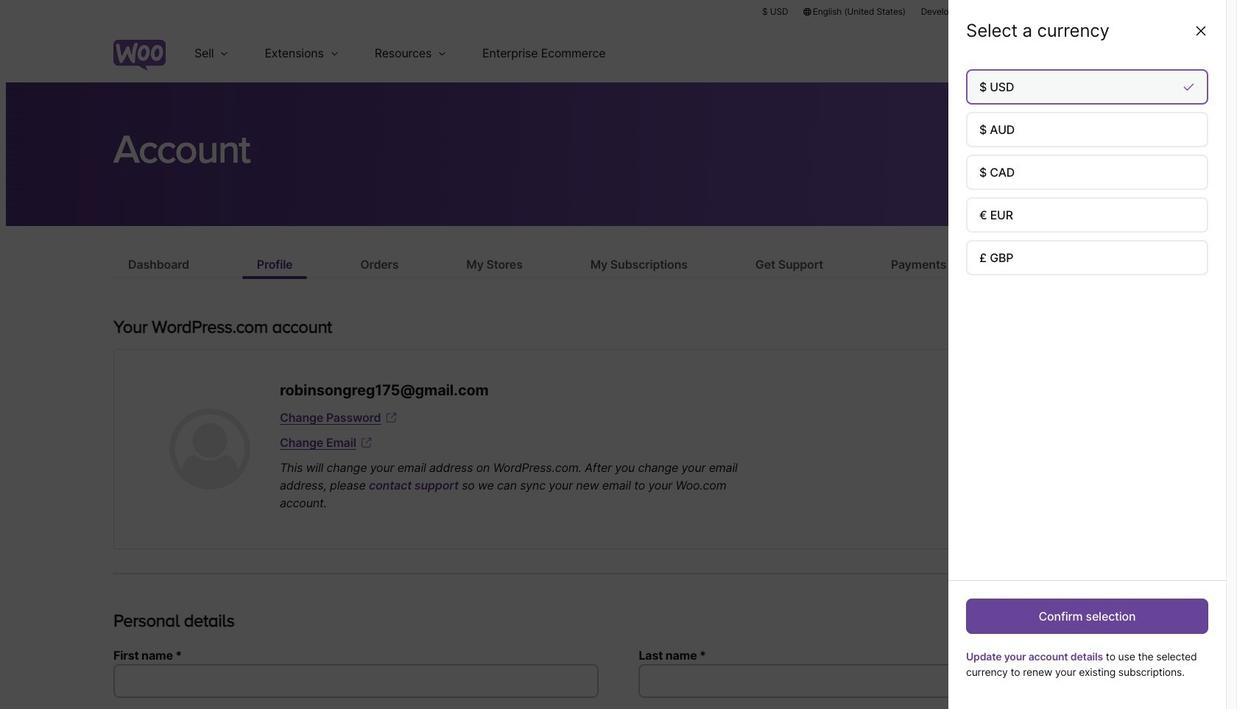 Task type: describe. For each thing, give the bounding box(es) containing it.
0 horizontal spatial external link image
[[359, 435, 374, 450]]

service navigation menu element
[[1036, 29, 1124, 77]]

gravatar image image
[[169, 409, 250, 490]]

open account menu image
[[1100, 41, 1124, 65]]



Task type: vqa. For each thing, say whether or not it's contained in the screenshot.
we
no



Task type: locate. For each thing, give the bounding box(es) containing it.
0 vertical spatial external link image
[[384, 410, 399, 425]]

1 horizontal spatial external link image
[[384, 410, 399, 425]]

None text field
[[113, 664, 598, 698], [639, 664, 1124, 698], [113, 664, 598, 698], [639, 664, 1124, 698]]

1 vertical spatial external link image
[[359, 435, 374, 450]]

external link image
[[384, 410, 399, 425], [359, 435, 374, 450]]

close selector image
[[1194, 24, 1209, 38]]

search image
[[1063, 41, 1086, 65]]



